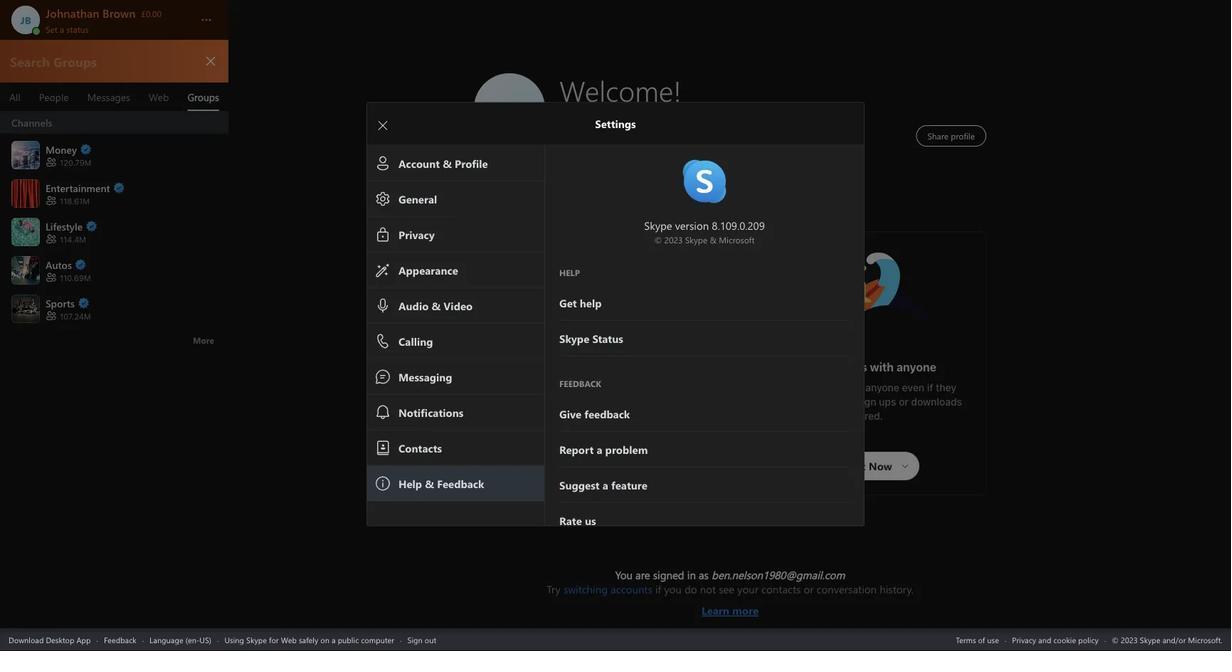 Task type: vqa. For each thing, say whether or not it's contained in the screenshot.
menu
no



Task type: locate. For each thing, give the bounding box(es) containing it.
app
[[76, 635, 91, 645]]

language (en-us) link
[[150, 635, 211, 645]]

1 horizontal spatial in
[[610, 368, 620, 381]]

tab list
[[0, 83, 228, 111]]

1 horizontal spatial a
[[332, 635, 336, 645]]

0 vertical spatial a
[[60, 23, 64, 35]]

on
[[792, 396, 804, 408], [321, 635, 330, 645]]

1 horizontal spatial skype.
[[806, 396, 838, 408]]

anyone
[[897, 361, 937, 374], [866, 382, 900, 394]]

download desktop app
[[9, 635, 91, 645]]

stay
[[497, 389, 518, 401]]

with right date
[[571, 389, 591, 401]]

or right contacts
[[804, 582, 814, 596]]

on inside share the invite with anyone even if they aren't on skype. no sign ups or downloads required.
[[792, 396, 804, 408]]

us)
[[200, 635, 211, 645]]

the
[[797, 382, 812, 394], [594, 389, 609, 401]]

a
[[60, 23, 64, 35], [651, 403, 656, 415], [332, 635, 336, 645]]

you
[[615, 568, 633, 582]]

a inside stay up to date with the latest features and updates in skype. don't miss a thing!
[[651, 403, 656, 415]]

1 vertical spatial in
[[552, 403, 561, 415]]

public
[[338, 635, 359, 645]]

sign out link
[[408, 635, 436, 645]]

anyone up ups
[[866, 382, 900, 394]]

on right "safely"
[[321, 635, 330, 645]]

up
[[521, 389, 533, 401]]

if up downloads
[[927, 382, 933, 394]]

if
[[927, 382, 933, 394], [656, 582, 661, 596]]

0 horizontal spatial with
[[571, 389, 591, 401]]

with up ups
[[870, 361, 894, 374]]

features
[[641, 389, 680, 401]]

skype. down invite
[[806, 396, 838, 408]]

1 horizontal spatial and
[[1039, 635, 1052, 645]]

even
[[902, 382, 925, 394]]

try switching accounts if you do not see your contacts or conversation history. learn more
[[547, 582, 914, 618]]

the inside share the invite with anyone even if they aren't on skype. no sign ups or downloads required.
[[797, 382, 812, 394]]

0 horizontal spatial in
[[552, 403, 561, 415]]

1 horizontal spatial the
[[797, 382, 812, 394]]

in
[[610, 368, 620, 381], [552, 403, 561, 415], [687, 568, 696, 582]]

share
[[767, 382, 795, 394]]

a down features in the bottom of the page
[[651, 403, 656, 415]]

2 vertical spatial in
[[687, 568, 696, 582]]

safely
[[299, 635, 318, 645]]

of
[[978, 635, 985, 645]]

0 vertical spatial and
[[682, 389, 700, 401]]

0 vertical spatial or
[[899, 396, 909, 408]]

0 vertical spatial in
[[610, 368, 620, 381]]

they
[[936, 382, 957, 394]]

2 horizontal spatial a
[[651, 403, 656, 415]]

in right new
[[610, 368, 620, 381]]

new
[[582, 368, 607, 381]]

downloads
[[911, 396, 962, 408]]

in left the as
[[687, 568, 696, 582]]

skype. down date
[[563, 403, 595, 415]]

download
[[9, 635, 44, 645]]

required.
[[841, 410, 883, 422]]

1 vertical spatial skype
[[622, 368, 657, 381]]

skype left for
[[246, 635, 267, 645]]

0 horizontal spatial and
[[682, 389, 700, 401]]

try
[[547, 582, 561, 596]]

and
[[682, 389, 700, 401], [1039, 635, 1052, 645]]

the down easy
[[797, 382, 812, 394]]

or
[[899, 396, 909, 408], [804, 582, 814, 596]]

out
[[425, 635, 436, 645]]

1 horizontal spatial if
[[927, 382, 933, 394]]

accounts
[[611, 582, 653, 596]]

in down date
[[552, 403, 561, 415]]

0 horizontal spatial a
[[60, 23, 64, 35]]

a inside button
[[60, 23, 64, 35]]

using
[[225, 635, 244, 645]]

help & feedback dialog
[[367, 102, 885, 651]]

2 vertical spatial a
[[332, 635, 336, 645]]

list item
[[0, 112, 228, 135]]

the inside stay up to date with the latest features and updates in skype. don't miss a thing!
[[594, 389, 609, 401]]

policy
[[1079, 635, 1099, 645]]

0 horizontal spatial skype.
[[563, 403, 595, 415]]

if left you on the bottom right of the page
[[656, 582, 661, 596]]

feedback
[[104, 635, 136, 645]]

1 vertical spatial if
[[656, 582, 661, 596]]

anyone up even
[[897, 361, 937, 374]]

and left cookie
[[1039, 635, 1052, 645]]

anyone inside share the invite with anyone even if they aren't on skype. no sign ups or downloads required.
[[866, 382, 900, 394]]

1 vertical spatial or
[[804, 582, 814, 596]]

skype
[[644, 218, 672, 232], [622, 368, 657, 381], [246, 635, 267, 645]]

skype left version
[[644, 218, 672, 232]]

if inside the try switching accounts if you do not see your contacts or conversation history. learn more
[[656, 582, 661, 596]]

with
[[870, 361, 894, 374], [843, 382, 863, 394], [571, 389, 591, 401]]

set a status button
[[46, 20, 186, 35]]

as
[[699, 568, 709, 582]]

latest
[[612, 389, 638, 401]]

web
[[281, 635, 297, 645]]

0 horizontal spatial on
[[321, 635, 330, 645]]

sign
[[408, 635, 423, 645]]

a right set
[[60, 23, 64, 35]]

skype inside help & feedback dialog
[[644, 218, 672, 232]]

1 horizontal spatial on
[[792, 396, 804, 408]]

or inside the try switching accounts if you do not see your contacts or conversation history. learn more
[[804, 582, 814, 596]]

miss
[[626, 403, 648, 415]]

0 horizontal spatial or
[[804, 582, 814, 596]]

0 horizontal spatial if
[[656, 582, 661, 596]]

1 horizontal spatial with
[[843, 382, 863, 394]]

1 vertical spatial anyone
[[866, 382, 900, 394]]

easy
[[787, 361, 813, 374]]

status
[[66, 23, 89, 35]]

0 vertical spatial skype
[[644, 218, 672, 232]]

and up thing!
[[682, 389, 700, 401]]

on down share
[[792, 396, 804, 408]]

1 vertical spatial a
[[651, 403, 656, 415]]

0 horizontal spatial the
[[594, 389, 609, 401]]

skype up latest
[[622, 368, 657, 381]]

privacy and cookie policy
[[1012, 635, 1099, 645]]

the up don't
[[594, 389, 609, 401]]

0 vertical spatial on
[[792, 396, 804, 408]]

terms of use
[[956, 635, 999, 645]]

0 vertical spatial if
[[927, 382, 933, 394]]

learn
[[702, 604, 730, 618]]

if inside share the invite with anyone even if they aren't on skype. no sign ups or downloads required.
[[927, 382, 933, 394]]

1 horizontal spatial or
[[899, 396, 909, 408]]

with up no
[[843, 382, 863, 394]]

or right ups
[[899, 396, 909, 408]]

invite
[[815, 382, 841, 394]]

0 vertical spatial anyone
[[897, 361, 937, 374]]

a left "public"
[[332, 635, 336, 645]]

set
[[46, 23, 57, 35]]

date
[[548, 389, 569, 401]]

what's new in skype
[[541, 368, 657, 381]]

1 vertical spatial and
[[1039, 635, 1052, 645]]

privacy
[[1012, 635, 1036, 645]]

version
[[675, 218, 709, 232]]



Task type: describe. For each thing, give the bounding box(es) containing it.
signed
[[653, 568, 685, 582]]

110.69m
[[60, 274, 91, 283]]

not
[[700, 582, 716, 596]]

for
[[269, 635, 279, 645]]

107.24m
[[60, 312, 91, 321]]

114.4m
[[60, 235, 86, 244]]

you are signed in as
[[615, 568, 712, 582]]

desktop
[[46, 635, 74, 645]]

sign out
[[408, 635, 436, 645]]

cookie
[[1054, 635, 1076, 645]]

(en-
[[186, 635, 200, 645]]

or inside share the invite with anyone even if they aren't on skype. no sign ups or downloads required.
[[899, 396, 909, 408]]

easy meetings with anyone
[[787, 361, 937, 374]]

stay up to date with the latest features and updates in skype. don't miss a thing!
[[497, 389, 702, 415]]

to
[[536, 389, 545, 401]]

updates
[[511, 403, 550, 415]]

meetings
[[816, 361, 867, 374]]

skype. inside stay up to date with the latest features and updates in skype. don't miss a thing!
[[563, 403, 595, 415]]

using skype for web safely on a public computer link
[[225, 635, 394, 645]]

see
[[719, 582, 735, 596]]

Search Groups text field
[[9, 52, 191, 70]]

2 vertical spatial skype
[[246, 635, 267, 645]]

sign
[[857, 396, 877, 408]]

more
[[732, 604, 759, 618]]

launch
[[556, 253, 589, 269]]

skype version 8.109.0.209
[[644, 218, 765, 232]]

learn more link
[[547, 596, 914, 618]]

conversation
[[817, 582, 877, 596]]

download desktop app link
[[9, 635, 91, 645]]

use
[[988, 635, 999, 645]]

1 vertical spatial on
[[321, 635, 330, 645]]

terms
[[956, 635, 976, 645]]

share the invite with anyone even if they aren't on skype. no sign ups or downloads required.
[[762, 382, 965, 422]]

no
[[841, 396, 854, 408]]

don't
[[598, 403, 624, 415]]

2 horizontal spatial in
[[687, 568, 696, 582]]

120.79m
[[60, 158, 91, 167]]

with inside share the invite with anyone even if they aren't on skype. no sign ups or downloads required.
[[843, 382, 863, 394]]

language
[[150, 635, 183, 645]]

8.109.0.209
[[712, 218, 765, 232]]

mansurfer
[[819, 246, 870, 262]]

switching
[[564, 582, 608, 596]]

using skype for web safely on a public computer
[[225, 635, 394, 645]]

are
[[636, 568, 650, 582]]

what's
[[541, 368, 580, 381]]

privacy and cookie policy link
[[1012, 635, 1099, 645]]

channels group
[[0, 112, 228, 353]]

your
[[738, 582, 759, 596]]

history.
[[880, 582, 914, 596]]

contacts
[[762, 582, 801, 596]]

2 horizontal spatial with
[[870, 361, 894, 374]]

118.61m
[[60, 197, 90, 206]]

feedback link
[[104, 635, 136, 645]]

with inside stay up to date with the latest features and updates in skype. don't miss a thing!
[[571, 389, 591, 401]]

ups
[[879, 396, 896, 408]]

computer
[[361, 635, 394, 645]]

skype. inside share the invite with anyone even if they aren't on skype. no sign ups or downloads required.
[[806, 396, 838, 408]]

and inside stay up to date with the latest features and updates in skype. don't miss a thing!
[[682, 389, 700, 401]]

you
[[664, 582, 682, 596]]

terms of use link
[[956, 635, 999, 645]]

thing!
[[659, 403, 686, 415]]

switching accounts link
[[564, 582, 653, 596]]

aren't
[[762, 396, 789, 408]]

in inside stay up to date with the latest features and updates in skype. don't miss a thing!
[[552, 403, 561, 415]]

language (en-us)
[[150, 635, 211, 645]]

do
[[685, 582, 697, 596]]

set a status
[[46, 23, 89, 35]]



